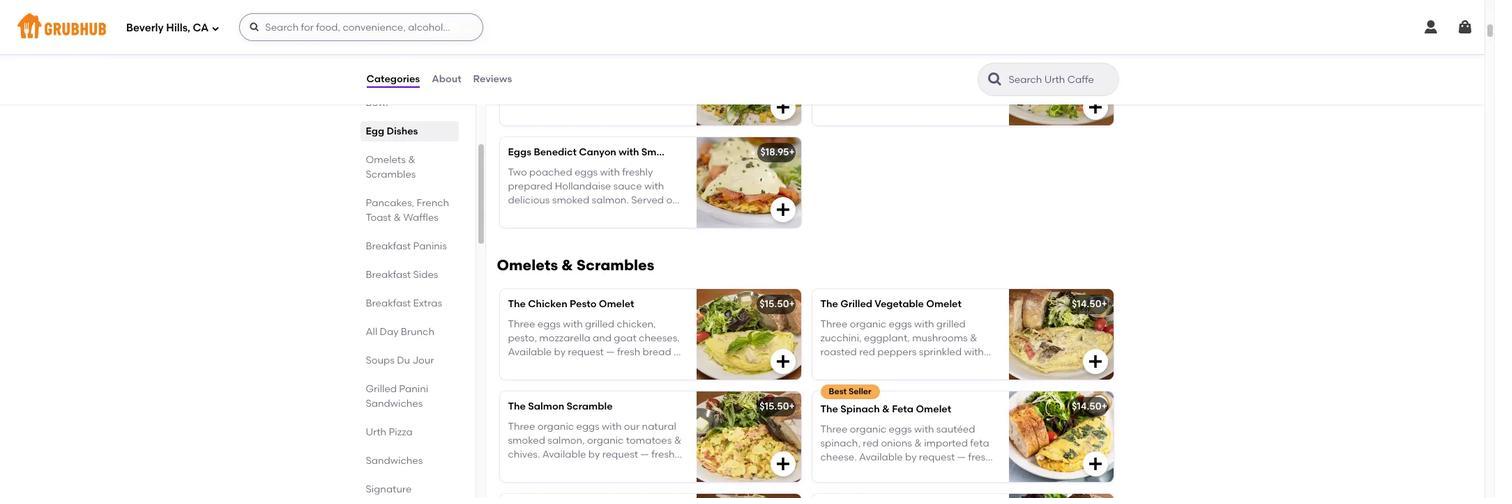 Task type: vqa. For each thing, say whether or not it's contained in the screenshot.
the top 'Soup'
no



Task type: describe. For each thing, give the bounding box(es) containing it.
mixed for the salmon scramble
[[622, 463, 651, 475]]

the spinach & feta omelet
[[820, 404, 951, 416]]

by inside the three organic eggs with sautéed spinach, red onions & imported feta cheese. available by request — fresh bread & a locally grown mixed greens salad.
[[905, 452, 917, 464]]

breakfast for breakfast paninis
[[366, 241, 411, 252]]

about button
[[431, 54, 462, 105]]

grown for the salmon scramble
[[590, 463, 620, 475]]

the chicken pesto omelet image
[[696, 290, 801, 380]]

& up the chicken pesto omelet
[[562, 257, 573, 274]]

omelets & scrambles inside tab
[[366, 154, 416, 181]]

the mexican omelet image
[[1009, 495, 1113, 499]]

with inside three eggs with grilled chicken, pesto, mozzarella and goat cheeses. available by request — fresh bread & a locally grown mixed greens salad.
[[563, 318, 583, 330]]

cheeses.
[[639, 333, 680, 344]]

grilled inside grilled panini sandwiches
[[366, 384, 397, 395]]

three eggs with grilled chicken, pesto, mozzarella and goat cheeses. available by request — fresh bread & a locally grown mixed greens salad.
[[508, 318, 681, 373]]

mozzarella
[[539, 333, 590, 344]]

scrambles inside omelets & scrambles tab
[[366, 169, 416, 181]]

about
[[432, 73, 461, 85]]

eggs for eggs verde
[[508, 44, 531, 56]]

onions
[[881, 438, 912, 450]]

reviews
[[473, 73, 512, 85]]

request inside three eggs with grilled chicken, pesto, mozzarella and goat cheeses. available by request — fresh bread & a locally grown mixed greens salad.
[[568, 347, 604, 359]]

locally for three organic eggs with sautéed spinach, red onions & imported feta cheese. available by request — fresh bread & a locally grown mixed greens salad.
[[870, 466, 900, 478]]

spinach,
[[820, 438, 861, 450]]

the grilled vegetable omelet
[[820, 299, 962, 311]]

signature tab
[[366, 483, 453, 499]]

available inside three eggs with grilled chicken, pesto, mozzarella and goat cheeses. available by request — fresh bread & a locally grown mixed greens salad.
[[508, 347, 552, 359]]

locally for three organic eggs with our natural smoked salmon, organic tomatoes & chives. available by request — fresh bread & a locally grown mixed greens salad.
[[558, 463, 588, 475]]

three for three eggs with grilled chicken, pesto, mozzarella and goat cheeses. available by request — fresh bread & a locally grown mixed greens salad.
[[508, 318, 535, 330]]

french
[[417, 197, 449, 209]]

sandwiches inside grilled panini sandwiches
[[366, 398, 423, 410]]

eggs verde
[[508, 44, 562, 56]]

grilled
[[585, 318, 614, 330]]

the
[[427, 82, 443, 94]]

svg image inside main navigation "navigation"
[[1423, 19, 1439, 36]]

pizza
[[389, 427, 413, 439]]

categories
[[366, 73, 420, 85]]

chicken
[[528, 299, 567, 311]]

eggs benedict canyon with italian ham* image
[[1009, 35, 1113, 126]]

pancakes, french toast & waffles
[[366, 197, 449, 224]]

soups du jour tab
[[366, 354, 453, 368]]

hills,
[[166, 21, 190, 34]]

verde
[[534, 44, 562, 56]]

2 $14.50 + from the top
[[1072, 401, 1107, 413]]

the for the chicken pesto omelet
[[508, 299, 526, 311]]

omelets inside omelets & scrambles tab
[[366, 154, 406, 166]]

svg image for $15.50 +
[[774, 456, 791, 473]]

a for three organic eggs with sautéed spinach, red onions & imported feta cheese. available by request — fresh bread & a locally grown mixed greens salad.
[[861, 466, 868, 478]]

+ for eggs benedict canyon with italian ham*
[[1102, 44, 1107, 56]]

pancakes,
[[366, 197, 414, 209]]

salad. inside three eggs with grilled chicken, pesto, mozzarella and goat cheeses. available by request — fresh bread & a locally grown mixed greens salad.
[[647, 361, 676, 373]]

eggs for eggs benedict canyon with smoked salmon
[[508, 147, 531, 159]]

with for spinach,
[[914, 424, 934, 436]]

the salmon scramble
[[508, 401, 613, 413]]

goat
[[614, 333, 637, 344]]

— for the spinach & feta omelet
[[957, 452, 966, 464]]

ca
[[193, 21, 209, 34]]

jour
[[412, 355, 434, 367]]

sandwiches inside tab
[[366, 455, 423, 467]]

all day brunch
[[366, 326, 434, 338]]

grilled panini sandwiches
[[366, 384, 428, 410]]

chives.
[[508, 449, 540, 461]]

omelet for the chicken pesto omelet
[[599, 299, 634, 311]]

mixed for the spinach & feta omelet
[[935, 466, 964, 478]]

svg image for $18.95 +
[[774, 202, 791, 219]]

$18.95
[[761, 147, 789, 159]]

+ for the salmon scramble
[[789, 401, 795, 413]]

breakfast sides tab
[[366, 268, 453, 282]]

red
[[863, 438, 879, 450]]

$15.50 + for three eggs with grilled chicken, pesto, mozzarella and goat cheeses. available by request — fresh bread & a locally grown mixed greens salad.
[[760, 299, 795, 311]]

1 horizontal spatial grilled
[[841, 299, 872, 311]]

grown for the spinach & feta omelet
[[903, 466, 932, 478]]

locally inside three eggs with grilled chicken, pesto, mozzarella and goat cheeses. available by request — fresh bread & a locally grown mixed greens salad.
[[517, 361, 547, 373]]

available for the spinach & feta omelet
[[859, 452, 903, 464]]

three for three organic eggs with our natural smoked salmon, organic tomatoes & chives. available by request — fresh bread & a locally grown mixed greens salad.
[[508, 421, 535, 433]]

eggs for the salmon scramble
[[576, 421, 600, 433]]

& left 'feta'
[[882, 404, 890, 416]]

eggs benedict canyon with smoked salmon image
[[696, 138, 801, 228]]

du
[[397, 355, 410, 367]]

urth pizza
[[366, 427, 413, 439]]

urth pizza tab
[[366, 425, 453, 440]]

$15.95
[[764, 44, 793, 56]]

the grilled vegetable omelet image
[[1009, 290, 1113, 380]]

natural
[[642, 421, 676, 433]]

organic for smoked
[[538, 421, 574, 433]]

breakfast paninis tab
[[366, 239, 453, 254]]

signature
[[366, 484, 423, 499]]

omelet for the grilled vegetable omelet
[[926, 299, 962, 311]]

1 vertical spatial scrambles
[[577, 257, 654, 274]]

best
[[829, 387, 847, 397]]

vegetable
[[875, 299, 924, 311]]

organic for red
[[850, 424, 887, 436]]

salad. for three organic eggs with sautéed spinach, red onions & imported feta cheese. available by request — fresh bread & a locally grown mixed greens salad.
[[855, 480, 884, 492]]

egg
[[366, 126, 384, 137]]

feta
[[970, 438, 989, 450]]

2 $14.50 from the top
[[1072, 401, 1102, 413]]

our
[[624, 421, 640, 433]]

three organic eggs with sautéed spinach, red onions & imported feta cheese. available by request — fresh bread & a locally grown mixed greens salad.
[[820, 424, 992, 492]]

by inside the three organic eggs with our natural smoked salmon, organic tomatoes & chives. available by request — fresh bread & a locally grown mixed greens salad.
[[588, 449, 600, 461]]

the for the grilled vegetable omelet
[[820, 299, 838, 311]]

seller
[[849, 387, 872, 397]]

the for the spinach & feta omelet
[[820, 404, 838, 416]]

waffles
[[403, 212, 439, 224]]

canyon for italian
[[892, 44, 929, 56]]

the spinach & feta omelet image
[[1009, 392, 1113, 483]]

breakfast extras tab
[[366, 296, 453, 311]]

$18.95 +
[[761, 147, 795, 159]]

brunch
[[401, 326, 434, 338]]

pancakes, french toast & waffles tab
[[366, 196, 453, 225]]

paninis
[[413, 241, 447, 252]]

by inside three eggs with grilled chicken, pesto, mozzarella and goat cheeses. available by request — fresh bread & a locally grown mixed greens salad.
[[554, 347, 566, 359]]

the mushroom omelet image
[[696, 495, 801, 499]]

grilled panini sandwiches tab
[[366, 382, 453, 411]]

main navigation navigation
[[0, 0, 1485, 54]]

1 $14.50 from the top
[[1072, 299, 1102, 311]]

omelets & scrambles tab
[[366, 153, 453, 182]]



Task type: locate. For each thing, give the bounding box(es) containing it.
0 horizontal spatial locally
[[517, 361, 547, 373]]

egg dishes tab
[[366, 124, 453, 139]]

1 sandwiches from the top
[[366, 398, 423, 410]]

1 horizontal spatial —
[[640, 449, 649, 461]]

by inside breakfast by the bowl
[[413, 82, 425, 94]]

1 horizontal spatial a
[[549, 463, 555, 475]]

2 horizontal spatial grown
[[903, 466, 932, 478]]

grown down onions
[[903, 466, 932, 478]]

all
[[366, 326, 377, 338]]

available down pesto, on the bottom left of the page
[[508, 347, 552, 359]]

+ for eggs benedict canyon with smoked salmon
[[789, 147, 795, 159]]

bread down cheese.
[[820, 466, 849, 478]]

0 horizontal spatial omelets & scrambles
[[366, 154, 416, 181]]

with up imported at the right of the page
[[914, 424, 934, 436]]

sautéed
[[937, 424, 975, 436]]

soups
[[366, 355, 395, 367]]

pesto
[[570, 299, 597, 311]]

sandwiches tab
[[366, 454, 453, 469]]

available down salmon,
[[542, 449, 586, 461]]

extras
[[413, 298, 442, 310]]

& down chives.
[[539, 463, 546, 475]]

a for three organic eggs with our natural smoked salmon, organic tomatoes & chives. available by request — fresh bread & a locally grown mixed greens salad.
[[549, 463, 555, 475]]

a inside three eggs with grilled chicken, pesto, mozzarella and goat cheeses. available by request — fresh bread & a locally grown mixed greens salad.
[[508, 361, 514, 373]]

salmon,
[[548, 435, 585, 447]]

mixed down and
[[582, 361, 610, 373]]

0 horizontal spatial omelets
[[366, 154, 406, 166]]

three inside the three organic eggs with our natural smoked salmon, organic tomatoes & chives. available by request — fresh bread & a locally grown mixed greens salad.
[[508, 421, 535, 433]]

eggs for eggs benedict canyon with italian ham*
[[820, 44, 844, 56]]

2 horizontal spatial organic
[[850, 424, 887, 436]]

mixed down tomatoes
[[622, 463, 651, 475]]

mixed
[[582, 361, 610, 373], [622, 463, 651, 475], [935, 466, 964, 478]]

a inside the three organic eggs with sautéed spinach, red onions & imported feta cheese. available by request — fresh bread & a locally grown mixed greens salad.
[[861, 466, 868, 478]]

1 horizontal spatial fresh
[[652, 449, 675, 461]]

chicken,
[[617, 318, 656, 330]]

greens inside the three organic eggs with our natural smoked salmon, organic tomatoes & chives. available by request — fresh bread & a locally grown mixed greens salad.
[[508, 478, 540, 489]]

& down cheese.
[[851, 466, 859, 478]]

2 horizontal spatial salad.
[[855, 480, 884, 492]]

& down cheeses.
[[674, 347, 681, 359]]

1 horizontal spatial scrambles
[[577, 257, 654, 274]]

2 horizontal spatial eggs
[[889, 424, 912, 436]]

fresh inside the three organic eggs with our natural smoked salmon, organic tomatoes & chives. available by request — fresh bread & a locally grown mixed greens salad.
[[652, 449, 675, 461]]

2 horizontal spatial greens
[[820, 480, 853, 492]]

three up spinach,
[[820, 424, 848, 436]]

organic up salmon,
[[538, 421, 574, 433]]

sandwiches down "urth pizza"
[[366, 455, 423, 467]]

greens inside the three organic eggs with sautéed spinach, red onions & imported feta cheese. available by request — fresh bread & a locally grown mixed greens salad.
[[820, 480, 853, 492]]

svg image
[[1457, 19, 1474, 36], [249, 22, 260, 33], [212, 24, 220, 32], [774, 99, 791, 116], [774, 354, 791, 371], [1087, 354, 1104, 371], [1087, 456, 1104, 473]]

breakfast sides
[[366, 269, 438, 281]]

eggs inside three eggs with grilled chicken, pesto, mozzarella and goat cheeses. available by request — fresh bread & a locally grown mixed greens salad.
[[538, 318, 561, 330]]

0 horizontal spatial bread
[[508, 463, 537, 475]]

2 horizontal spatial a
[[861, 466, 868, 478]]

0 horizontal spatial organic
[[538, 421, 574, 433]]

breakfast for breakfast by the bowl
[[366, 82, 411, 94]]

fresh down tomatoes
[[652, 449, 675, 461]]

toast
[[366, 212, 391, 224]]

0 vertical spatial scrambles
[[366, 169, 416, 181]]

+ for the chicken pesto omelet
[[789, 299, 795, 311]]

with left the smoked
[[619, 147, 639, 159]]

the
[[508, 299, 526, 311], [820, 299, 838, 311], [508, 401, 526, 413], [820, 404, 838, 416]]

all day brunch tab
[[366, 325, 453, 340]]

beverly
[[126, 21, 164, 34]]

1 vertical spatial salmon
[[528, 401, 564, 413]]

+ for the grilled vegetable omelet
[[1102, 299, 1107, 311]]

$15.50 for three eggs with grilled chicken, pesto, mozzarella and goat cheeses. available by request — fresh bread & a locally grown mixed greens salad.
[[760, 299, 789, 311]]

available for the salmon scramble
[[542, 449, 586, 461]]

fresh inside three eggs with grilled chicken, pesto, mozzarella and goat cheeses. available by request — fresh bread & a locally grown mixed greens salad.
[[617, 347, 640, 359]]

spinach
[[841, 404, 880, 416]]

— for the salmon scramble
[[640, 449, 649, 461]]

breakfast down toast on the left of page
[[366, 241, 411, 252]]

grilled left 'vegetable'
[[841, 299, 872, 311]]

omelets up the chicken
[[497, 257, 558, 274]]

sandwiches down panini on the bottom left of the page
[[366, 398, 423, 410]]

a
[[508, 361, 514, 373], [549, 463, 555, 475], [861, 466, 868, 478]]

& down the natural
[[674, 435, 682, 447]]

1 vertical spatial omelets
[[497, 257, 558, 274]]

benedict for eggs benedict canyon with italian ham*
[[846, 44, 889, 56]]

1 horizontal spatial salmon
[[682, 147, 719, 159]]

Search Urth Caffe search field
[[1007, 73, 1114, 86]]

—
[[606, 347, 615, 359], [640, 449, 649, 461], [957, 452, 966, 464]]

salad. for three organic eggs with our natural smoked salmon, organic tomatoes & chives. available by request — fresh bread & a locally grown mixed greens salad.
[[543, 478, 571, 489]]

eggs
[[508, 44, 531, 56], [820, 44, 844, 56], [508, 147, 531, 159]]

— down tomatoes
[[640, 449, 649, 461]]

scrambles up pancakes,
[[366, 169, 416, 181]]

salmon right the smoked
[[682, 147, 719, 159]]

— down and
[[606, 347, 615, 359]]

1 horizontal spatial canyon
[[892, 44, 929, 56]]

organic down scramble
[[587, 435, 624, 447]]

by left the
[[413, 82, 425, 94]]

& down egg dishes tab
[[408, 154, 415, 166]]

canyon for smoked
[[579, 147, 616, 159]]

$15.50 +
[[760, 299, 795, 311], [760, 401, 795, 413]]

1 vertical spatial $14.50
[[1072, 401, 1102, 413]]

with inside the three organic eggs with sautéed spinach, red onions & imported feta cheese. available by request — fresh bread & a locally grown mixed greens salad.
[[914, 424, 934, 436]]

grown inside the three organic eggs with our natural smoked salmon, organic tomatoes & chives. available by request — fresh bread & a locally grown mixed greens salad.
[[590, 463, 620, 475]]

fresh down feta
[[968, 452, 992, 464]]

by down scramble
[[588, 449, 600, 461]]

0 horizontal spatial greens
[[508, 478, 540, 489]]

bread inside the three organic eggs with our natural smoked salmon, organic tomatoes & chives. available by request — fresh bread & a locally grown mixed greens salad.
[[508, 463, 537, 475]]

mixed down imported at the right of the page
[[935, 466, 964, 478]]

greens for spinach,
[[820, 480, 853, 492]]

1 horizontal spatial eggs
[[576, 421, 600, 433]]

fresh
[[617, 347, 640, 359], [652, 449, 675, 461], [968, 452, 992, 464]]

scrambles up the pesto
[[577, 257, 654, 274]]

breakfast up breakfast extras
[[366, 269, 411, 281]]

breakfast up day
[[366, 298, 411, 310]]

the for the salmon scramble
[[508, 401, 526, 413]]

— inside the three organic eggs with sautéed spinach, red onions & imported feta cheese. available by request — fresh bread & a locally grown mixed greens salad.
[[957, 452, 966, 464]]

with left our
[[602, 421, 622, 433]]

omelets down egg dishes
[[366, 154, 406, 166]]

a inside the three organic eggs with our natural smoked salmon, organic tomatoes & chives. available by request — fresh bread & a locally grown mixed greens salad.
[[549, 463, 555, 475]]

1 vertical spatial canyon
[[579, 147, 616, 159]]

4 breakfast from the top
[[366, 298, 411, 310]]

panini
[[399, 384, 428, 395]]

$17.95 +
[[1075, 44, 1107, 56]]

greens down cheese.
[[820, 480, 853, 492]]

— inside the three organic eggs with our natural smoked salmon, organic tomatoes & chives. available by request — fresh bread & a locally grown mixed greens salad.
[[640, 449, 649, 461]]

1 vertical spatial omelets & scrambles
[[497, 257, 654, 274]]

by
[[413, 82, 425, 94], [554, 347, 566, 359], [588, 449, 600, 461], [905, 452, 917, 464]]

1 horizontal spatial greens
[[613, 361, 645, 373]]

1 $15.50 from the top
[[760, 299, 789, 311]]

request
[[568, 347, 604, 359], [602, 449, 638, 461], [919, 452, 955, 464]]

0 vertical spatial $15.50
[[760, 299, 789, 311]]

0 horizontal spatial grown
[[550, 361, 579, 373]]

omelets & scrambles up pancakes,
[[366, 154, 416, 181]]

1 horizontal spatial locally
[[558, 463, 588, 475]]

omelet up sautéed
[[916, 404, 951, 416]]

0 vertical spatial grilled
[[841, 299, 872, 311]]

three organic eggs with our natural smoked salmon, organic tomatoes & chives. available by request — fresh bread & a locally grown mixed greens salad.
[[508, 421, 682, 489]]

2 horizontal spatial locally
[[870, 466, 900, 478]]

breakfast extras
[[366, 298, 442, 310]]

1 horizontal spatial benedict
[[846, 44, 889, 56]]

canyon
[[892, 44, 929, 56], [579, 147, 616, 159]]

smoked
[[508, 435, 545, 447]]

eggs for the spinach & feta omelet
[[889, 424, 912, 436]]

2 $15.50 from the top
[[760, 401, 789, 413]]

egg dishes
[[366, 126, 418, 137]]

3 breakfast from the top
[[366, 269, 411, 281]]

bread for natural
[[508, 463, 537, 475]]

salad.
[[647, 361, 676, 373], [543, 478, 571, 489], [855, 480, 884, 492]]

mixed inside three eggs with grilled chicken, pesto, mozzarella and goat cheeses. available by request — fresh bread & a locally grown mixed greens salad.
[[582, 361, 610, 373]]

request down and
[[568, 347, 604, 359]]

locally inside the three organic eggs with our natural smoked salmon, organic tomatoes & chives. available by request — fresh bread & a locally grown mixed greens salad.
[[558, 463, 588, 475]]

eggs verde image
[[696, 35, 801, 126]]

the chicken pesto omelet
[[508, 299, 634, 311]]

2 horizontal spatial fresh
[[968, 452, 992, 464]]

locally inside the three organic eggs with sautéed spinach, red onions & imported feta cheese. available by request — fresh bread & a locally grown mixed greens salad.
[[870, 466, 900, 478]]

1 breakfast from the top
[[366, 82, 411, 94]]

fresh for the spinach & feta omelet
[[968, 452, 992, 464]]

& inside omelets & scrambles tab
[[408, 154, 415, 166]]

0 vertical spatial sandwiches
[[366, 398, 423, 410]]

eggs
[[538, 318, 561, 330], [576, 421, 600, 433], [889, 424, 912, 436]]

ham*
[[987, 44, 1015, 56]]

$15.50 for three organic eggs with our natural smoked salmon, organic tomatoes & chives. available by request — fresh bread & a locally grown mixed greens salad.
[[760, 401, 789, 413]]

salmon up the smoked
[[528, 401, 564, 413]]

0 vertical spatial omelets & scrambles
[[366, 154, 416, 181]]

1 $15.50 + from the top
[[760, 299, 795, 311]]

2 horizontal spatial —
[[957, 452, 966, 464]]

eggs down the chicken
[[538, 318, 561, 330]]

a down red
[[861, 466, 868, 478]]

breakfast up the bowl
[[366, 82, 411, 94]]

sides
[[413, 269, 438, 281]]

request inside the three organic eggs with our natural smoked salmon, organic tomatoes & chives. available by request — fresh bread & a locally grown mixed greens salad.
[[602, 449, 638, 461]]

request down our
[[602, 449, 638, 461]]

0 vertical spatial $14.50 +
[[1072, 299, 1107, 311]]

request down imported at the right of the page
[[919, 452, 955, 464]]

bread down chives.
[[508, 463, 537, 475]]

2 sandwiches from the top
[[366, 455, 423, 467]]

& right onions
[[914, 438, 922, 450]]

bread inside three eggs with grilled chicken, pesto, mozzarella and goat cheeses. available by request — fresh bread & a locally grown mixed greens salad.
[[643, 347, 671, 359]]

0 horizontal spatial eggs
[[538, 318, 561, 330]]

1 horizontal spatial bread
[[643, 347, 671, 359]]

organic up red
[[850, 424, 887, 436]]

breakfast by the bowl
[[366, 82, 443, 109]]

salad. down cheeses.
[[647, 361, 676, 373]]

fresh inside the three organic eggs with sautéed spinach, red onions & imported feta cheese. available by request — fresh bread & a locally grown mixed greens salad.
[[968, 452, 992, 464]]

categories button
[[366, 54, 421, 105]]

beverly hills, ca
[[126, 21, 209, 34]]

omelets
[[366, 154, 406, 166], [497, 257, 558, 274]]

by down mozzarella
[[554, 347, 566, 359]]

salmon
[[682, 147, 719, 159], [528, 401, 564, 413]]

organic inside the three organic eggs with sautéed spinach, red onions & imported feta cheese. available by request — fresh bread & a locally grown mixed greens salad.
[[850, 424, 887, 436]]

search icon image
[[986, 71, 1003, 88]]

mixed inside the three organic eggs with our natural smoked salmon, organic tomatoes & chives. available by request — fresh bread & a locally grown mixed greens salad.
[[622, 463, 651, 475]]

canyon left the smoked
[[579, 147, 616, 159]]

0 vertical spatial $14.50
[[1072, 299, 1102, 311]]

imported
[[924, 438, 968, 450]]

with left italian
[[931, 44, 952, 56]]

eggs benedict canyon with smoked salmon
[[508, 147, 719, 159]]

mixed inside the three organic eggs with sautéed spinach, red onions & imported feta cheese. available by request — fresh bread & a locally grown mixed greens salad.
[[935, 466, 964, 478]]

0 horizontal spatial a
[[508, 361, 514, 373]]

soups du jour
[[366, 355, 434, 367]]

0 vertical spatial benedict
[[846, 44, 889, 56]]

0 horizontal spatial salad.
[[543, 478, 571, 489]]

greens down chives.
[[508, 478, 540, 489]]

1 $14.50 + from the top
[[1072, 299, 1107, 311]]

three
[[508, 318, 535, 330], [508, 421, 535, 433], [820, 424, 848, 436]]

breakfast for breakfast sides
[[366, 269, 411, 281]]

locally down onions
[[870, 466, 900, 478]]

cheese.
[[820, 452, 857, 464]]

0 horizontal spatial scrambles
[[366, 169, 416, 181]]

with for ham*
[[931, 44, 952, 56]]

with inside the three organic eggs with our natural smoked salmon, organic tomatoes & chives. available by request — fresh bread & a locally grown mixed greens salad.
[[602, 421, 622, 433]]

available down red
[[859, 452, 903, 464]]

grilled down soups
[[366, 384, 397, 395]]

italian
[[954, 44, 985, 56]]

scramble
[[567, 401, 613, 413]]

available inside the three organic eggs with sautéed spinach, red onions & imported feta cheese. available by request — fresh bread & a locally grown mixed greens salad.
[[859, 452, 903, 464]]

omelet
[[599, 299, 634, 311], [926, 299, 962, 311], [916, 404, 951, 416]]

by down onions
[[905, 452, 917, 464]]

svg image for $17.95 +
[[1087, 99, 1104, 116]]

1 vertical spatial $15.50 +
[[760, 401, 795, 413]]

1 horizontal spatial salad.
[[647, 361, 676, 373]]

0 vertical spatial salmon
[[682, 147, 719, 159]]

& inside 'pancakes, french toast & waffles'
[[394, 212, 401, 224]]

1 horizontal spatial grown
[[590, 463, 620, 475]]

best seller
[[829, 387, 872, 397]]

1 vertical spatial $15.50
[[760, 401, 789, 413]]

with up mozzarella
[[563, 318, 583, 330]]

available inside the three organic eggs with our natural smoked salmon, organic tomatoes & chives. available by request — fresh bread & a locally grown mixed greens salad.
[[542, 449, 586, 461]]

0 horizontal spatial canyon
[[579, 147, 616, 159]]

omelet up grilled
[[599, 299, 634, 311]]

urth
[[366, 427, 386, 439]]

smoked
[[641, 147, 680, 159]]

1 horizontal spatial mixed
[[622, 463, 651, 475]]

— inside three eggs with grilled chicken, pesto, mozzarella and goat cheeses. available by request — fresh bread & a locally grown mixed greens salad.
[[606, 347, 615, 359]]

2 horizontal spatial bread
[[820, 466, 849, 478]]

three up the smoked
[[508, 421, 535, 433]]

request for the spinach & feta omelet
[[919, 452, 955, 464]]

1 vertical spatial grilled
[[366, 384, 397, 395]]

dishes
[[387, 126, 418, 137]]

grilled
[[841, 299, 872, 311], [366, 384, 397, 395]]

0 horizontal spatial grilled
[[366, 384, 397, 395]]

1 horizontal spatial omelets
[[497, 257, 558, 274]]

breakfast inside breakfast by the bowl
[[366, 82, 411, 94]]

three inside three eggs with grilled chicken, pesto, mozzarella and goat cheeses. available by request — fresh bread & a locally grown mixed greens salad.
[[508, 318, 535, 330]]

0 horizontal spatial fresh
[[617, 347, 640, 359]]

omelet right 'vegetable'
[[926, 299, 962, 311]]

and
[[593, 333, 612, 344]]

a down pesto, on the bottom left of the page
[[508, 361, 514, 373]]

svg image
[[1423, 19, 1439, 36], [1087, 99, 1104, 116], [774, 202, 791, 219], [774, 456, 791, 473]]

the salmon scramble image
[[696, 392, 801, 483]]

greens inside three eggs with grilled chicken, pesto, mozzarella and goat cheeses. available by request — fresh bread & a locally grown mixed greens salad.
[[613, 361, 645, 373]]

breakfast for breakfast extras
[[366, 298, 411, 310]]

greens for natural
[[508, 478, 540, 489]]

0 vertical spatial canyon
[[892, 44, 929, 56]]

0 horizontal spatial salmon
[[528, 401, 564, 413]]

eggs inside the three organic eggs with our natural smoked salmon, organic tomatoes & chives. available by request — fresh bread & a locally grown mixed greens salad.
[[576, 421, 600, 433]]

$17.95
[[1075, 44, 1102, 56]]

grown down scramble
[[590, 463, 620, 475]]

bread down cheeses.
[[643, 347, 671, 359]]

1 horizontal spatial organic
[[587, 435, 624, 447]]

pesto,
[[508, 333, 537, 344]]

a down salmon,
[[549, 463, 555, 475]]

bowl
[[366, 97, 388, 109]]

grown down mozzarella
[[550, 361, 579, 373]]

feta
[[892, 404, 914, 416]]

benedict for eggs benedict canyon with smoked salmon
[[534, 147, 577, 159]]

grown inside three eggs with grilled chicken, pesto, mozzarella and goat cheeses. available by request — fresh bread & a locally grown mixed greens salad.
[[550, 361, 579, 373]]

breakfast
[[366, 82, 411, 94], [366, 241, 411, 252], [366, 269, 411, 281], [366, 298, 411, 310]]

Search for food, convenience, alcohol... search field
[[239, 13, 484, 41]]

canyon left italian
[[892, 44, 929, 56]]

— down imported at the right of the page
[[957, 452, 966, 464]]

with
[[931, 44, 952, 56], [619, 147, 639, 159], [563, 318, 583, 330], [602, 421, 622, 433], [914, 424, 934, 436]]

& down pancakes,
[[394, 212, 401, 224]]

grown inside the three organic eggs with sautéed spinach, red onions & imported feta cheese. available by request — fresh bread & a locally grown mixed greens salad.
[[903, 466, 932, 478]]

request inside the three organic eggs with sautéed spinach, red onions & imported feta cheese. available by request — fresh bread & a locally grown mixed greens salad.
[[919, 452, 955, 464]]

1 vertical spatial $14.50 +
[[1072, 401, 1107, 413]]

2 breakfast from the top
[[366, 241, 411, 252]]

eggs down scramble
[[576, 421, 600, 433]]

three up pesto, on the bottom left of the page
[[508, 318, 535, 330]]

with for natural
[[602, 421, 622, 433]]

bread inside the three organic eggs with sautéed spinach, red onions & imported feta cheese. available by request — fresh bread & a locally grown mixed greens salad.
[[820, 466, 849, 478]]

eggs inside the three organic eggs with sautéed spinach, red onions & imported feta cheese. available by request — fresh bread & a locally grown mixed greens salad.
[[889, 424, 912, 436]]

breakfast paninis
[[366, 241, 447, 252]]

0 horizontal spatial mixed
[[582, 361, 610, 373]]

breakfast by the bowl tab
[[366, 81, 453, 110]]

benedict
[[846, 44, 889, 56], [534, 147, 577, 159]]

$14.50
[[1072, 299, 1102, 311], [1072, 401, 1102, 413]]

bread for spinach,
[[820, 466, 849, 478]]

eggs up onions
[[889, 424, 912, 436]]

$15.50 + for three organic eggs with our natural smoked salmon, organic tomatoes & chives. available by request — fresh bread & a locally grown mixed greens salad.
[[760, 401, 795, 413]]

& inside three eggs with grilled chicken, pesto, mozzarella and goat cheeses. available by request — fresh bread & a locally grown mixed greens salad.
[[674, 347, 681, 359]]

grown
[[550, 361, 579, 373], [590, 463, 620, 475], [903, 466, 932, 478]]

1 horizontal spatial omelets & scrambles
[[497, 257, 654, 274]]

reviews button
[[473, 54, 513, 105]]

breakfast inside "tab"
[[366, 298, 411, 310]]

1 vertical spatial benedict
[[534, 147, 577, 159]]

three inside the three organic eggs with sautéed spinach, red onions & imported feta cheese. available by request — fresh bread & a locally grown mixed greens salad.
[[820, 424, 848, 436]]

with for salmon
[[619, 147, 639, 159]]

salad. inside the three organic eggs with our natural smoked salmon, organic tomatoes & chives. available by request — fresh bread & a locally grown mixed greens salad.
[[543, 478, 571, 489]]

salad. inside the three organic eggs with sautéed spinach, red onions & imported feta cheese. available by request — fresh bread & a locally grown mixed greens salad.
[[855, 480, 884, 492]]

omelets & scrambles up the chicken pesto omelet
[[497, 257, 654, 274]]

tomatoes
[[626, 435, 672, 447]]

greens down the goat
[[613, 361, 645, 373]]

three for three organic eggs with sautéed spinach, red onions & imported feta cheese. available by request — fresh bread & a locally grown mixed greens salad.
[[820, 424, 848, 436]]

available
[[508, 347, 552, 359], [542, 449, 586, 461], [859, 452, 903, 464]]

eggs benedict canyon with italian ham*
[[820, 44, 1015, 56]]

request for the salmon scramble
[[602, 449, 638, 461]]

omelets & scrambles
[[366, 154, 416, 181], [497, 257, 654, 274]]

salad. down cheese.
[[855, 480, 884, 492]]

2 horizontal spatial mixed
[[935, 466, 964, 478]]

1 vertical spatial sandwiches
[[366, 455, 423, 467]]

0 vertical spatial omelets
[[366, 154, 406, 166]]

fresh for the salmon scramble
[[652, 449, 675, 461]]

locally down pesto, on the bottom left of the page
[[517, 361, 547, 373]]

0 horizontal spatial —
[[606, 347, 615, 359]]

locally down salmon,
[[558, 463, 588, 475]]

day
[[380, 326, 399, 338]]

fresh down the goat
[[617, 347, 640, 359]]

0 vertical spatial $15.50 +
[[760, 299, 795, 311]]

salad. down salmon,
[[543, 478, 571, 489]]

2 $15.50 + from the top
[[760, 401, 795, 413]]

$14.50 +
[[1072, 299, 1107, 311], [1072, 401, 1107, 413]]

0 horizontal spatial benedict
[[534, 147, 577, 159]]



